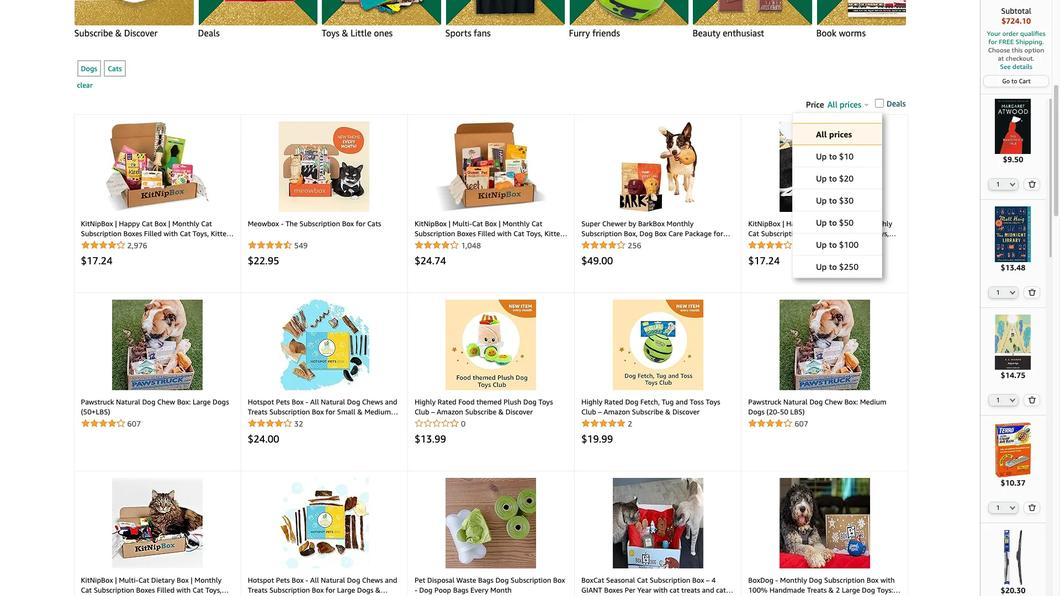Task type: describe. For each thing, give the bounding box(es) containing it.
$20
[[839, 173, 854, 183]]

toys inside highly rated dog fetch, tug and toss toys club – amazon subscribe & discover
[[706, 398, 720, 407]]

catnip inside kitnipbox | happy cat dietary box | monthly cat subscription boxes filled with cat toys, kitten toys, north american grown catnip toys, and cat treats
[[865, 239, 886, 248]]

subtotal $724.10
[[1001, 6, 1031, 25]]

kitten inside kitnipbox | happy cat dietary box | monthly cat subscription boxes filled with cat toys, kitten toys, north american grown catnip toys, and cat treats
[[748, 239, 768, 248]]

0 vertical spatial prices
[[840, 99, 861, 109]]

1 for $9.50
[[996, 181, 1000, 188]]

1 vertical spatial prices
[[829, 129, 852, 139]]

all inside hotspot pets box - all natural dog chews and treats subscription box for large dogs & aggressive chewers
[[310, 576, 319, 585]]

natural inside pawstruck natural dog chew box: large dogs (50+lbs)
[[116, 398, 140, 407]]

month
[[490, 586, 512, 595]]

with inside kitnipbox | happy cat box | monthly cat subscription boxes filled with cat toys, kitten toys, north american grown catnip toys, and cat treats
[[164, 229, 178, 238]]

filled inside kitnipbox | multi-cat dietary box | monthly cat subscription boxes filled with cat toys, kitten toys, north american grown catn
[[157, 586, 174, 595]]

dogs inside pawstruck natural dog chew box: medium dogs (20-50 lbs)
[[748, 408, 765, 417]]

filled inside kitnipbox | happy cat dietary box | monthly cat subscription boxes filled with cat toys, kitten toys, north american grown catnip toys, and cat treats
[[824, 229, 842, 238]]

- inside hotspot pets box - all natural dog chews and treats subscription box for large dogs & aggressive chewers
[[306, 576, 308, 585]]

beauty enthusiast image
[[693, 0, 812, 25]]

dogs button
[[77, 60, 101, 77]]

$14.75
[[1001, 370, 1026, 380]]

boxes inside kitnipbox | multi-cat box | monthly cat subscription boxes filled with cat toys, kitten toys, north american grown catnip toys, and cat treats
[[457, 229, 476, 238]]

subscription inside super chewer by barkbox monthly subscription box, dog box care package for aggressive chewers, durable dog toys, large dogs (50lb+)
[[581, 229, 622, 238]]

subscription inside kitnipbox | multi-cat box | monthly cat subscription boxes filled with cat toys, kitten toys, north american grown catnip toys, and cat treats
[[415, 229, 455, 238]]

large inside hotspot pets box - all natural dog chews and treats subscription box for large dogs & aggressive chewers
[[337, 586, 355, 595]]

and inside kitnipbox | happy cat dietary box | monthly cat subscription boxes filled with cat toys, kitten toys, north american grown catnip toys, and cat treats
[[766, 249, 779, 258]]

kitnipbox for kitnipbox | happy cat dietary box | monthly cat subscription boxes filled with cat toys, kitten toys, north american grown catnip toys, and cat treats
[[748, 219, 780, 228]]

sports fans
[[445, 28, 491, 39]]

toys inside highly rated food themed plush dog toys club – amazon subscribe & discover
[[538, 398, 553, 407]]

0 vertical spatial 2
[[628, 419, 632, 429]]

kitten inside kitnipbox | multi-cat dietary box | monthly cat subscription boxes filled with cat toys, kitten toys, north american grown catn
[[81, 596, 101, 596]]

toys & little ones image
[[322, 0, 441, 25]]

sports fans image
[[445, 0, 565, 25]]

subscription inside "boxdog - monthly dog subscription box with 100% handmade treats & 2 large dog toys: large dog 51lb+"
[[824, 576, 865, 585]]

dogs inside super chewer by barkbox monthly subscription box, dog box care package for aggressive chewers, durable dog toys, large dogs (50lb+)
[[581, 249, 598, 258]]

chew for medium
[[825, 398, 843, 407]]

to for $10
[[829, 151, 837, 161]]

qualifies
[[1020, 29, 1045, 38]]

north inside kitnipbox | multi-cat dietary box | monthly cat subscription boxes filled with cat toys, kitten toys, north american grown catn
[[121, 596, 140, 596]]

cart
[[1019, 77, 1031, 84]]

malgudi days (penguin classics) image
[[985, 314, 1041, 370]]

treats inside kitnipbox | happy cat dietary box | monthly cat subscription boxes filled with cat toys, kitten toys, north american grown catnip toys, and cat treats
[[793, 249, 813, 258]]

0 horizontal spatial subscribe
[[74, 28, 113, 39]]

– inside highly rated food themed plush dog toys club – amazon subscribe & discover
[[431, 408, 435, 417]]

cats button
[[104, 60, 126, 77]]

$22.95
[[248, 255, 279, 267]]

subscription inside pet disposal waste bags dog subscription box - dog poop bags every month
[[511, 576, 551, 585]]

toys & little ones
[[322, 28, 393, 39]]

& inside hotspot pets box - all natural dog chews and treats subscription box for large dogs & aggressive chewers
[[375, 586, 381, 595]]

dog inside highly rated dog fetch, tug and toss toys club – amazon subscribe & discover
[[625, 398, 638, 407]]

boxes inside kitnipbox | happy cat box | monthly cat subscription boxes filled with cat toys, kitten toys, north american grown catnip toys, and cat treats
[[123, 229, 142, 238]]

durable
[[649, 239, 675, 248]]

treats inside "boxdog - monthly dog subscription box with 100% handmade treats & 2 large dog toys: large dog 51lb+"
[[807, 586, 827, 595]]

607 for (20-
[[795, 419, 808, 429]]

and inside hotspot pets box - all natural dog chews and treats subscription box for large dogs & aggressive chewers
[[385, 576, 397, 585]]

kitnipbox | multi-cat box | monthly cat subscription boxes filled with cat toys, kitten toys, north american grown catnip toys, and cat treats
[[415, 219, 564, 258]]

$49.00
[[581, 255, 613, 267]]

handmade
[[770, 586, 805, 595]]

cats inside button
[[108, 64, 122, 73]]

& inside hotspot pets box - all natural dog chews and treats subscription box for small & medium dogs and light chewers
[[357, 408, 363, 417]]

treats inside hotspot pets box - all natural dog chews and treats subscription box for small & medium dogs and light chewers
[[248, 408, 267, 417]]

dietary for happy
[[822, 219, 846, 228]]

beauty enthusiast
[[693, 28, 764, 39]]

deals for checkbox icon
[[887, 99, 906, 108]]

dogs inside button
[[81, 64, 97, 73]]

deals for deals image
[[198, 28, 220, 39]]

sports
[[445, 28, 471, 39]]

monthly inside "boxdog - monthly dog subscription box with 100% handmade treats & 2 large dog toys: large dog 51lb+"
[[780, 576, 807, 585]]

beauty enthusiast link
[[693, 0, 812, 39]]

toys, inside super chewer by barkbox monthly subscription box, dog box care package for aggressive chewers, durable dog toys, large dogs (50lb+)
[[692, 239, 708, 248]]

hotspot pets box - all natural dog chews and treats subscription box for small & medium dogs and light chewers
[[248, 398, 397, 426]]

all inside hotspot pets box - all natural dog chews and treats subscription box for small & medium dogs and light chewers
[[310, 398, 319, 407]]

$24.74
[[415, 255, 446, 267]]

dropdown image
[[1010, 290, 1016, 295]]

& inside "boxdog - monthly dog subscription box with 100% handmade treats & 2 large dog toys: large dog 51lb+"
[[829, 586, 834, 595]]

free
[[999, 38, 1014, 46]]

subscribe & discover
[[74, 28, 158, 39]]

up for up to $100
[[816, 240, 827, 250]]

boxes inside boxcat seasonal cat subscription box – 4 giant boxes per year with cat treats and cat toys: 2 luxury items
[[604, 586, 623, 595]]

subscription inside boxcat seasonal cat subscription box – 4 giant boxes per year with cat treats and cat toys: 2 luxury items
[[650, 576, 690, 585]]

dogs inside hotspot pets box - all natural dog chews and treats subscription box for small & medium dogs and light chewers
[[248, 418, 264, 426]]

chews for medium
[[362, 398, 383, 407]]

box inside kitnipbox | multi-cat dietary box | monthly cat subscription boxes filled with cat toys, kitten toys, north american grown catn
[[177, 576, 189, 585]]

subscribe & discover link
[[74, 0, 194, 39]]

dog inside highly rated food themed plush dog toys club – amazon subscribe & discover
[[523, 398, 537, 407]]

happy for boxes
[[119, 219, 140, 228]]

book
[[816, 28, 837, 39]]

to for $20
[[829, 173, 837, 183]]

$250
[[839, 262, 859, 272]]

to for $100
[[829, 240, 837, 250]]

natural inside pawstruck natural dog chew box: medium dogs (20-50 lbs)
[[783, 398, 808, 407]]

1 for $10.37
[[996, 504, 1000, 511]]

natural inside hotspot pets box - all natural dog chews and treats subscription box for large dogs & aggressive chewers
[[321, 576, 345, 585]]

for inside super chewer by barkbox monthly subscription box, dog box care package for aggressive chewers, durable dog toys, large dogs (50lb+)
[[714, 229, 723, 238]]

2 1,048 from the left
[[795, 241, 815, 250]]

kitnipbox | happy cat dietary box | monthly cat subscription boxes filled with cat toys, kitten toys, north american grown catnip toys, and cat treats
[[748, 219, 892, 258]]

607 for (50+lbs)
[[127, 419, 141, 429]]

filled inside kitnipbox | happy cat box | monthly cat subscription boxes filled with cat toys, kitten toys, north american grown catnip toys, and cat treats
[[144, 229, 162, 238]]

kitten inside kitnipbox | multi-cat box | monthly cat subscription boxes filled with cat toys, kitten toys, north american grown catnip toys, and cat treats
[[544, 229, 564, 238]]

up to $100
[[816, 240, 859, 250]]

boxdog
[[748, 576, 773, 585]]

aggressive inside hotspot pets box - all natural dog chews and treats subscription box for large dogs & aggressive chewers
[[248, 596, 282, 596]]

club inside highly rated food themed plush dog toys club – amazon subscribe & discover
[[415, 408, 429, 417]]

1 cat from the left
[[670, 586, 679, 595]]

hotspot pets box - all natural dog chews and treats subscription box for large dogs & aggressive chewers
[[248, 576, 397, 596]]

treats inside hotspot pets box - all natural dog chews and treats subscription box for large dogs & aggressive chewers
[[248, 586, 267, 595]]

toss
[[690, 398, 704, 407]]

package
[[685, 229, 712, 238]]

care
[[668, 229, 683, 238]]

(50+lbs)
[[81, 408, 110, 417]]

happy for subscription
[[786, 219, 807, 228]]

natural inside hotspot pets box - all natural dog chews and treats subscription box for small & medium dogs and light chewers
[[321, 398, 345, 407]]

with inside kitnipbox | multi-cat box | monthly cat subscription boxes filled with cat toys, kitten toys, north american grown catnip toys, and cat treats
[[497, 229, 512, 238]]

your
[[987, 29, 1001, 38]]

dog inside pawstruck natural dog chew box: large dogs (50+lbs)
[[142, 398, 155, 407]]

to for $30
[[829, 195, 837, 205]]

shipping.
[[1016, 38, 1044, 46]]

meowbox
[[248, 219, 279, 228]]

for inside hotspot pets box - all natural dog chews and treats subscription box for small & medium dogs and light chewers
[[326, 408, 335, 417]]

poop
[[434, 586, 451, 595]]

256
[[628, 241, 641, 250]]

toys:
[[877, 586, 893, 595]]

monthly inside super chewer by barkbox monthly subscription box, dog box care package for aggressive chewers, durable dog toys, large dogs (50lb+)
[[667, 219, 694, 228]]

see
[[1000, 62, 1011, 71]]

by
[[628, 219, 636, 228]]

every
[[470, 586, 488, 595]]

grown inside kitnipbox | happy cat box | monthly cat subscription boxes filled with cat toys, kitten toys, north american grown catnip toys, and cat treats
[[153, 239, 174, 248]]

up to $20
[[816, 173, 854, 183]]

aggressive inside super chewer by barkbox monthly subscription box, dog box care package for aggressive chewers, durable dog toys, large dogs (50lb+)
[[581, 239, 616, 248]]

0
[[461, 419, 465, 429]]

multi- for boxes
[[453, 219, 472, 228]]

box,
[[624, 229, 638, 238]]

dropdown image for $14.75
[[1010, 398, 1016, 402]]

medium inside hotspot pets box - all natural dog chews and treats subscription box for small & medium dogs and light chewers
[[364, 408, 391, 417]]

details
[[1012, 62, 1032, 71]]

with inside kitnipbox | happy cat dietary box | monthly cat subscription boxes filled with cat toys, kitten toys, north american grown catnip toys, and cat treats
[[844, 229, 858, 238]]

for inside your order qualifies for free shipping. choose this option at checkout. see details
[[988, 38, 997, 46]]

$19.99
[[581, 433, 613, 445]]

american inside kitnipbox | multi-cat box | monthly cat subscription boxes filled with cat toys, kitten toys, north american grown catnip toys, and cat treats
[[454, 239, 484, 248]]

dropdown image for $9.50
[[1010, 182, 1016, 187]]

pets for and
[[276, 398, 290, 407]]

lbs)
[[790, 408, 805, 417]]

furry
[[569, 28, 590, 39]]

your order qualifies for free shipping. choose this option at checkout. see details
[[987, 29, 1045, 71]]

rated for $19.99
[[604, 398, 623, 407]]

– inside highly rated dog fetch, tug and toss toys club – amazon subscribe & discover
[[598, 408, 602, 417]]

large inside super chewer by barkbox monthly subscription box, dog box care package for aggressive chewers, durable dog toys, large dogs (50lb+)
[[710, 239, 728, 248]]

delete image
[[1028, 289, 1036, 296]]

$10
[[839, 151, 854, 161]]

pet disposal waste bags dog subscription box - dog poop bags every month link
[[408, 472, 574, 596]]

subscription inside hotspot pets box - all natural dog chews and treats subscription box for large dogs & aggressive chewers
[[269, 586, 310, 595]]

$30
[[839, 195, 854, 205]]

grown inside kitnipbox | happy cat dietary box | monthly cat subscription boxes filled with cat toys, kitten toys, north american grown catnip toys, and cat treats
[[842, 239, 863, 248]]

checkout.
[[1006, 54, 1034, 62]]

to for $250
[[829, 262, 837, 272]]

hotspot pets box - all natural dog chews and treats subscription box for large dogs & aggressive chewers link
[[241, 472, 407, 596]]

giant
[[581, 586, 602, 595]]

chewer
[[602, 219, 627, 228]]

$20.30
[[1001, 586, 1026, 595]]

- inside hotspot pets box - all natural dog chews and treats subscription box for small & medium dogs and light chewers
[[306, 398, 308, 407]]

to for $50
[[829, 218, 837, 227]]

themed
[[476, 398, 502, 407]]

option
[[1025, 46, 1044, 54]]

$9.50
[[1003, 155, 1023, 164]]

subscribe & discover image
[[74, 0, 194, 25]]

deals link
[[198, 0, 317, 39]]

chewers inside hotspot pets box - all natural dog chews and treats subscription box for large dogs & aggressive chewers
[[284, 596, 312, 596]]

box: for large
[[177, 398, 191, 407]]

highly for $13.99
[[415, 398, 436, 407]]

subtotal
[[1001, 6, 1031, 15]]

north inside kitnipbox | happy cat box | monthly cat subscription boxes filled with cat toys, kitten toys, north american grown catnip toys, and cat treats
[[99, 239, 118, 248]]

the
[[286, 219, 298, 228]]

fans
[[474, 28, 491, 39]]

barkbox
[[638, 219, 665, 228]]

with inside boxcat seasonal cat subscription box – 4 giant boxes per year with cat treats and cat toys: 2 luxury items
[[653, 586, 668, 595]]

the handmaid&#39;s tale image
[[985, 99, 1041, 154]]

kitnipbox | multi-cat dietary box | monthly cat subscription boxes filled with cat toys, kitten toys, north american grown catn link
[[74, 472, 241, 596]]

$13.48
[[1001, 263, 1026, 272]]

pet
[[415, 576, 425, 585]]

and inside highly rated dog fetch, tug and toss toys club – amazon subscribe & discover
[[676, 398, 688, 407]]

north inside kitnipbox | happy cat dietary box | monthly cat subscription boxes filled with cat toys, kitten toys, north american grown catnip toys, and cat treats
[[788, 239, 807, 248]]



Task type: locate. For each thing, give the bounding box(es) containing it.
discover inside highly rated food themed plush dog toys club – amazon subscribe & discover
[[506, 408, 533, 417]]

1 horizontal spatial bags
[[478, 576, 494, 585]]

north inside kitnipbox | multi-cat box | monthly cat subscription boxes filled with cat toys, kitten toys, north american grown catnip toys, and cat treats
[[433, 239, 452, 248]]

up down up to $50 on the right top
[[816, 240, 827, 250]]

north
[[99, 239, 118, 248], [433, 239, 452, 248], [788, 239, 807, 248], [121, 596, 140, 596]]

cat left the treats
[[670, 586, 679, 595]]

box inside kitnipbox | happy cat dietary box | monthly cat subscription boxes filled with cat toys, kitten toys, north american grown catnip toys, and cat treats
[[847, 219, 859, 228]]

happy left up to $50 on the right top
[[786, 219, 807, 228]]

1 vertical spatial dropdown image
[[1010, 398, 1016, 402]]

boxcat
[[581, 576, 604, 585]]

2 vertical spatial delete image
[[1028, 504, 1036, 511]]

subscription inside kitnipbox | happy cat box | monthly cat subscription boxes filled with cat toys, kitten toys, north american grown catnip toys, and cat treats
[[81, 229, 121, 238]]

1 $17.24 from the left
[[81, 255, 112, 267]]

1 vertical spatial all prices
[[816, 129, 852, 139]]

1 rated from the left
[[438, 398, 456, 407]]

up for up to $50
[[816, 218, 827, 227]]

dog inside pawstruck natural dog chew box: medium dogs (20-50 lbs)
[[809, 398, 823, 407]]

1 horizontal spatial box:
[[844, 398, 858, 407]]

1 horizontal spatial medium
[[860, 398, 886, 407]]

1 for $14.75
[[996, 396, 1000, 404]]

toys left little
[[322, 28, 340, 39]]

prices up up to $10
[[829, 129, 852, 139]]

rated left fetch, on the bottom right
[[604, 398, 623, 407]]

2 dropdown image from the top
[[1010, 398, 1016, 402]]

1 chew from the left
[[157, 398, 175, 407]]

rated inside highly rated food themed plush dog toys club – amazon subscribe & discover
[[438, 398, 456, 407]]

0 vertical spatial multi-
[[453, 219, 472, 228]]

$17.24 for and
[[748, 255, 780, 267]]

treats inside kitnipbox | happy cat box | monthly cat subscription boxes filled with cat toys, kitten toys, north american grown catnip toys, and cat treats
[[94, 249, 113, 258]]

subscribe down fetch, on the bottom right
[[632, 408, 663, 417]]

50
[[780, 408, 788, 417]]

chew inside pawstruck natural dog chew box: large dogs (50+lbs)
[[157, 398, 175, 407]]

& inside highly rated dog fetch, tug and toss toys club – amazon subscribe & discover
[[665, 408, 671, 417]]

0 vertical spatial chewers
[[299, 418, 326, 426]]

terro t300b liquid ant killer, 12 bait stations image
[[985, 422, 1041, 478]]

1 horizontal spatial –
[[598, 408, 602, 417]]

catnip inside kitnipbox | happy cat box | monthly cat subscription boxes filled with cat toys, kitten toys, north american grown catnip toys, and cat treats
[[176, 239, 197, 248]]

2 inside "boxdog - monthly dog subscription box with 100% handmade treats & 2 large dog toys: large dog 51lb+"
[[836, 586, 840, 595]]

club up the $13.99
[[415, 408, 429, 417]]

dietary for multi-
[[151, 576, 175, 585]]

up left $20
[[816, 173, 827, 183]]

grown
[[153, 239, 174, 248], [486, 239, 508, 248], [842, 239, 863, 248], [174, 596, 196, 596]]

dropdown image down $9.50
[[1010, 182, 1016, 187]]

up for up to $10
[[816, 151, 827, 161]]

highly up the $13.99
[[415, 398, 436, 407]]

5 up from the top
[[816, 240, 827, 250]]

2 $17.24 from the left
[[748, 255, 780, 267]]

delete image up peak silicone plus windshield wiper blade, 22-inch (pack of 1)
[[1028, 504, 1036, 511]]

bags down waste
[[453, 586, 469, 595]]

rated
[[438, 398, 456, 407], [604, 398, 623, 407]]

0 horizontal spatial highly
[[415, 398, 436, 407]]

large inside pawstruck natural dog chew box: large dogs (50+lbs)
[[193, 398, 211, 407]]

chews
[[362, 398, 383, 407], [362, 576, 383, 585]]

grown inside kitnipbox | multi-cat dietary box | monthly cat subscription boxes filled with cat toys, kitten toys, north american grown catn
[[174, 596, 196, 596]]

0 horizontal spatial medium
[[364, 408, 391, 417]]

2 catnip from the left
[[510, 239, 531, 248]]

multi- inside kitnipbox | multi-cat dietary box | monthly cat subscription boxes filled with cat toys, kitten toys, north american grown catn
[[119, 576, 138, 585]]

1 up peak silicone plus windshield wiper blade, 22-inch (pack of 1)
[[996, 504, 1000, 511]]

box inside super chewer by barkbox monthly subscription box, dog box care package for aggressive chewers, durable dog toys, large dogs (50lb+)
[[655, 229, 667, 238]]

607 down lbs)
[[795, 419, 808, 429]]

rated left food
[[438, 398, 456, 407]]

2 pawstruck from the left
[[748, 398, 781, 407]]

to left $50
[[829, 218, 837, 227]]

delete image for $9.50
[[1028, 181, 1036, 188]]

cat inside boxcat seasonal cat subscription box – 4 giant boxes per year with cat treats and cat toys: 2 luxury items
[[637, 576, 648, 585]]

– up $19.99 at the bottom
[[598, 408, 602, 417]]

little
[[351, 28, 372, 39]]

1 vertical spatial chews
[[362, 576, 383, 585]]

kitnipbox | happy cat box | monthly cat subscription boxes filled with cat toys, kitten toys, north american grown catnip toys, and cat treats
[[81, 219, 231, 258]]

amazon inside highly rated dog fetch, tug and toss toys club – amazon subscribe & discover
[[604, 408, 630, 417]]

fetch,
[[640, 398, 660, 407]]

subscription inside hotspot pets box - all natural dog chews and treats subscription box for small & medium dogs and light chewers
[[269, 408, 310, 417]]

american inside kitnipbox | happy cat box | monthly cat subscription boxes filled with cat toys, kitten toys, north american grown catnip toys, and cat treats
[[120, 239, 151, 248]]

0 horizontal spatial pawstruck
[[81, 398, 114, 407]]

up left $30 at top right
[[816, 195, 827, 205]]

with
[[164, 229, 178, 238], [497, 229, 512, 238], [844, 229, 858, 238], [880, 576, 895, 585], [176, 586, 191, 595], [653, 586, 668, 595]]

box inside pet disposal waste bags dog subscription box - dog poop bags every month
[[553, 576, 565, 585]]

waste
[[456, 576, 476, 585]]

toys:
[[581, 596, 597, 596]]

happy
[[119, 219, 140, 228], [786, 219, 807, 228]]

$17.24
[[81, 255, 112, 267], [748, 255, 780, 267]]

small
[[337, 408, 355, 417]]

1 vertical spatial hotspot
[[248, 576, 274, 585]]

0 horizontal spatial catnip
[[176, 239, 197, 248]]

to inside 'link'
[[1012, 77, 1017, 84]]

chews inside hotspot pets box - all natural dog chews and treats subscription box for small & medium dogs and light chewers
[[362, 398, 383, 407]]

box
[[154, 219, 166, 228], [342, 219, 354, 228], [485, 219, 497, 228], [847, 219, 859, 228], [655, 229, 667, 238], [292, 398, 304, 407], [312, 408, 324, 417], [177, 576, 189, 585], [292, 576, 304, 585], [553, 576, 565, 585], [692, 576, 704, 585], [867, 576, 879, 585], [312, 586, 324, 595]]

1 horizontal spatial multi-
[[453, 219, 472, 228]]

happy inside kitnipbox | happy cat dietary box | monthly cat subscription boxes filled with cat toys, kitten toys, north american grown catnip toys, and cat treats
[[786, 219, 807, 228]]

chewers inside hotspot pets box - all natural dog chews and treats subscription box for small & medium dogs and light chewers
[[299, 418, 326, 426]]

monthly inside kitnipbox | happy cat dietary box | monthly cat subscription boxes filled with cat toys, kitten toys, north american grown catnip toys, and cat treats
[[865, 219, 892, 228]]

light
[[280, 418, 297, 426]]

- inside pet disposal waste bags dog subscription box - dog poop bags every month
[[415, 586, 417, 595]]

2 box: from the left
[[844, 398, 858, 407]]

dietary inside kitnipbox | multi-cat dietary box | monthly cat subscription boxes filled with cat toys, kitten toys, north american grown catn
[[151, 576, 175, 585]]

1 pets from the top
[[276, 398, 290, 407]]

deals down deals image
[[198, 28, 220, 39]]

1 happy from the left
[[119, 219, 140, 228]]

607
[[127, 419, 141, 429], [795, 419, 808, 429]]

treats
[[94, 249, 113, 258], [427, 249, 447, 258], [793, 249, 813, 258], [248, 408, 267, 417], [248, 586, 267, 595], [807, 586, 827, 595]]

treats
[[681, 586, 700, 595]]

all prices left 'popover' image
[[827, 99, 861, 109]]

1 horizontal spatial pawstruck
[[748, 398, 781, 407]]

clear
[[77, 81, 93, 89]]

amazon up $19.99 at the bottom
[[604, 408, 630, 417]]

cats
[[108, 64, 122, 73], [367, 219, 381, 228]]

0 vertical spatial deals
[[198, 28, 220, 39]]

2 happy from the left
[[786, 219, 807, 228]]

dog inside hotspot pets box - all natural dog chews and treats subscription box for large dogs & aggressive chewers
[[347, 576, 360, 585]]

and inside kitnipbox | multi-cat box | monthly cat subscription boxes filled with cat toys, kitten toys, north american grown catnip toys, and cat treats
[[551, 239, 563, 248]]

toys,
[[193, 229, 209, 238], [526, 229, 543, 238], [873, 229, 889, 238], [81, 239, 97, 248], [199, 239, 215, 248], [415, 239, 431, 248], [533, 239, 549, 248], [692, 239, 708, 248], [770, 239, 786, 248], [748, 249, 765, 258], [205, 586, 222, 595], [103, 596, 119, 596]]

0 vertical spatial hotspot
[[248, 398, 274, 407]]

for
[[988, 38, 997, 46], [356, 219, 365, 228], [714, 229, 723, 238], [326, 408, 335, 417], [326, 586, 335, 595]]

1 up the midnight library: a gma book club pick (a novel) image at the right of page
[[996, 181, 1000, 188]]

0 horizontal spatial $17.24
[[81, 255, 112, 267]]

to left $20
[[829, 173, 837, 183]]

1 hotspot from the top
[[248, 398, 274, 407]]

0 horizontal spatial cats
[[108, 64, 122, 73]]

1 horizontal spatial discover
[[506, 408, 533, 417]]

0 vertical spatial bags
[[478, 576, 494, 585]]

all prices up up to $10
[[816, 129, 852, 139]]

2 rated from the left
[[604, 398, 623, 407]]

32
[[294, 419, 303, 429]]

1 horizontal spatial catnip
[[510, 239, 531, 248]]

0 vertical spatial dietary
[[822, 219, 846, 228]]

607 down pawstruck natural dog chew box: large dogs (50+lbs)
[[127, 419, 141, 429]]

subscribe down the themed
[[465, 408, 497, 417]]

0 horizontal spatial cat
[[670, 586, 679, 595]]

popover image
[[865, 103, 868, 106]]

delete image up terro t300b liquid ant killer, 12 bait stations image
[[1028, 396, 1036, 404]]

dog inside hotspot pets box - all natural dog chews and treats subscription box for small & medium dogs and light chewers
[[347, 398, 360, 407]]

2 up from the top
[[816, 173, 827, 183]]

kitten inside kitnipbox | happy cat box | monthly cat subscription boxes filled with cat toys, kitten toys, north american grown catnip toys, and cat treats
[[211, 229, 231, 238]]

prices left 'popover' image
[[840, 99, 861, 109]]

0 horizontal spatial 2
[[599, 596, 603, 596]]

kitnipbox | multi-cat dietary box | monthly cat subscription boxes filled with cat toys, kitten toys, north american grown catn
[[81, 576, 222, 596]]

2,976
[[127, 241, 147, 250]]

to left "$100"
[[829, 240, 837, 250]]

1 vertical spatial 2
[[836, 586, 840, 595]]

up for up to $20
[[816, 173, 827, 183]]

enthusiast
[[723, 28, 764, 39]]

boxcat seasonal cat subscription box – 4 giant boxes per year with cat treats and cat toys: 2 luxury items link
[[575, 472, 741, 596]]

kitnipbox inside kitnipbox | happy cat dietary box | monthly cat subscription boxes filled with cat toys, kitten toys, north american grown catnip toys, and cat treats
[[748, 219, 780, 228]]

to left $30 at top right
[[829, 195, 837, 205]]

0 vertical spatial dropdown image
[[1010, 182, 1016, 187]]

monthly inside kitnipbox | multi-cat dietary box | monthly cat subscription boxes filled with cat toys, kitten toys, north american grown catn
[[194, 576, 222, 585]]

worms
[[839, 28, 866, 39]]

0 horizontal spatial box:
[[177, 398, 191, 407]]

1 horizontal spatial toys
[[538, 398, 553, 407]]

chewers,
[[618, 239, 647, 248]]

chew for large
[[157, 398, 175, 407]]

monthly inside kitnipbox | multi-cat box | monthly cat subscription boxes filled with cat toys, kitten toys, north american grown catnip toys, and cat treats
[[503, 219, 530, 228]]

up for up to $30
[[816, 195, 827, 205]]

$50
[[839, 218, 854, 227]]

0 vertical spatial delete image
[[1028, 181, 1036, 188]]

to left $10
[[829, 151, 837, 161]]

box: for medium
[[844, 398, 858, 407]]

highly
[[415, 398, 436, 407], [581, 398, 602, 407]]

furry friends link
[[569, 0, 688, 39]]

None submit
[[1024, 179, 1040, 190], [1024, 287, 1040, 298], [1024, 395, 1040, 406], [1024, 503, 1040, 514], [1024, 179, 1040, 190], [1024, 287, 1040, 298], [1024, 395, 1040, 406], [1024, 503, 1040, 514]]

order
[[1002, 29, 1018, 38]]

up down up to $100 on the right top of the page
[[816, 262, 827, 272]]

pets for chewers
[[276, 576, 290, 585]]

0 horizontal spatial discover
[[124, 28, 158, 39]]

peak silicone plus windshield wiper blade, 22-inch (pack of 1) image
[[985, 530, 1041, 586]]

natural
[[116, 398, 140, 407], [321, 398, 345, 407], [783, 398, 808, 407], [321, 576, 345, 585]]

go to cart
[[1002, 77, 1031, 84]]

0 horizontal spatial toys
[[322, 28, 340, 39]]

happy up 2,976
[[119, 219, 140, 228]]

1 vertical spatial dietary
[[151, 576, 175, 585]]

2 vertical spatial dropdown image
[[1010, 506, 1016, 510]]

0 horizontal spatial happy
[[119, 219, 140, 228]]

0 vertical spatial pets
[[276, 398, 290, 407]]

this
[[1012, 46, 1023, 54]]

kitnipbox for kitnipbox | multi-cat box | monthly cat subscription boxes filled with cat toys, kitten toys, north american grown catnip toys, and cat treats
[[415, 219, 447, 228]]

1 horizontal spatial aggressive
[[581, 239, 616, 248]]

to left the $250
[[829, 262, 837, 272]]

2 left toys:
[[836, 586, 840, 595]]

furry friends image
[[569, 0, 688, 25]]

up left $10
[[816, 151, 827, 161]]

2 pets from the top
[[276, 576, 290, 585]]

checkbox image
[[875, 99, 884, 108]]

to for cart
[[1012, 77, 1017, 84]]

discover down the toss
[[672, 408, 700, 417]]

2 horizontal spatial catnip
[[865, 239, 886, 248]]

0 vertical spatial chews
[[362, 398, 383, 407]]

2 chews from the top
[[362, 576, 383, 585]]

to right go at the top of the page
[[1012, 77, 1017, 84]]

up for up to $250
[[816, 262, 827, 272]]

dogs inside pawstruck natural dog chew box: large dogs (50+lbs)
[[213, 398, 229, 407]]

0 horizontal spatial amazon
[[437, 408, 463, 417]]

up to $50
[[816, 218, 854, 227]]

highly rated food themed plush dog toys club – amazon subscribe & discover
[[415, 398, 553, 417]]

super chewer by barkbox monthly subscription box, dog box care package for aggressive chewers, durable dog toys, large dogs (50lb+)
[[581, 219, 728, 258]]

highly inside highly rated food themed plush dog toys club – amazon subscribe & discover
[[415, 398, 436, 407]]

1 box: from the left
[[177, 398, 191, 407]]

hotspot inside hotspot pets box - all natural dog chews and treats subscription box for large dogs & aggressive chewers
[[248, 576, 274, 585]]

pawstruck natural dog chew box: large dogs (50+lbs)
[[81, 398, 229, 417]]

0 horizontal spatial chew
[[157, 398, 175, 407]]

box inside kitnipbox | happy cat box | monthly cat subscription boxes filled with cat toys, kitten toys, north american grown catnip toys, and cat treats
[[154, 219, 166, 228]]

toys & little ones link
[[322, 0, 441, 39]]

cat right the treats
[[716, 586, 726, 595]]

filled inside kitnipbox | multi-cat box | monthly cat subscription boxes filled with cat toys, kitten toys, north american grown catnip toys, and cat treats
[[478, 229, 495, 238]]

and inside boxcat seasonal cat subscription box – 4 giant boxes per year with cat treats and cat toys: 2 luxury items
[[702, 586, 714, 595]]

1 vertical spatial cats
[[367, 219, 381, 228]]

0 vertical spatial all prices
[[827, 99, 861, 109]]

(20-
[[767, 408, 780, 417]]

box inside "boxdog - monthly dog subscription box with 100% handmade treats & 2 large dog toys: large dog 51lb+"
[[867, 576, 879, 585]]

1 vertical spatial chewers
[[284, 596, 312, 596]]

catnip for $17.24
[[176, 239, 197, 248]]

51lb+
[[783, 596, 802, 596]]

1 vertical spatial multi-
[[119, 576, 138, 585]]

super
[[581, 219, 600, 228]]

prices
[[840, 99, 861, 109], [829, 129, 852, 139]]

1 horizontal spatial $17.24
[[748, 255, 780, 267]]

dogs inside hotspot pets box - all natural dog chews and treats subscription box for large dogs & aggressive chewers
[[357, 586, 373, 595]]

0 horizontal spatial deals
[[198, 28, 220, 39]]

1 chews from the top
[[362, 398, 383, 407]]

multi- for subscription
[[119, 576, 138, 585]]

deals right checkbox icon
[[887, 99, 906, 108]]

tug
[[662, 398, 674, 407]]

1 horizontal spatial cat
[[716, 586, 726, 595]]

1 horizontal spatial dietary
[[822, 219, 846, 228]]

pawstruck natural dog chew box: medium dogs (20-50 lbs)
[[748, 398, 886, 417]]

toys right the plush
[[538, 398, 553, 407]]

list containing subscribe & discover
[[74, 0, 1060, 39]]

0 horizontal spatial club
[[415, 408, 429, 417]]

highly up $19.99 at the bottom
[[581, 398, 602, 407]]

1 highly from the left
[[415, 398, 436, 407]]

medium inside pawstruck natural dog chew box: medium dogs (20-50 lbs)
[[860, 398, 886, 407]]

2 cat from the left
[[716, 586, 726, 595]]

american
[[120, 239, 151, 248], [454, 239, 484, 248], [809, 239, 840, 248], [142, 596, 173, 596]]

chews inside hotspot pets box - all natural dog chews and treats subscription box for large dogs & aggressive chewers
[[362, 576, 383, 585]]

1
[[996, 181, 1000, 188], [996, 289, 1000, 296], [996, 396, 1000, 404], [996, 504, 1000, 511]]

1 1,048 from the left
[[461, 241, 481, 250]]

to
[[1012, 77, 1017, 84], [829, 151, 837, 161], [829, 173, 837, 183], [829, 195, 837, 205], [829, 218, 837, 227], [829, 240, 837, 250], [829, 262, 837, 272]]

|
[[115, 219, 117, 228], [168, 219, 170, 228], [449, 219, 451, 228], [499, 219, 501, 228], [782, 219, 784, 228], [861, 219, 863, 228], [115, 576, 117, 585], [191, 576, 193, 585]]

0 horizontal spatial aggressive
[[248, 596, 282, 596]]

0 horizontal spatial multi-
[[119, 576, 138, 585]]

2 hotspot from the top
[[248, 576, 274, 585]]

2 amazon from the left
[[604, 408, 630, 417]]

dog
[[639, 229, 653, 238], [677, 239, 690, 248], [142, 398, 155, 407], [347, 398, 360, 407], [523, 398, 537, 407], [625, 398, 638, 407], [809, 398, 823, 407], [347, 576, 360, 585], [495, 576, 509, 585], [809, 576, 822, 585], [419, 586, 433, 595], [862, 586, 875, 595], [768, 596, 782, 596]]

1 catnip from the left
[[176, 239, 197, 248]]

cat
[[670, 586, 679, 595], [716, 586, 726, 595]]

pawstruck for (20-
[[748, 398, 781, 407]]

chew inside pawstruck natural dog chew box: medium dogs (20-50 lbs)
[[825, 398, 843, 407]]

dietary inside kitnipbox | happy cat dietary box | monthly cat subscription boxes filled with cat toys, kitten toys, north american grown catnip toys, and cat treats
[[822, 219, 846, 228]]

aggressive
[[581, 239, 616, 248], [248, 596, 282, 596]]

kitnipbox inside kitnipbox | multi-cat box | monthly cat subscription boxes filled with cat toys, kitten toys, north american grown catnip toys, and cat treats
[[415, 219, 447, 228]]

boxdog - monthly dog subscription box with 100% handmade treats & 2 large dog toys: large dog 51lb+
[[748, 576, 895, 596]]

at
[[998, 54, 1004, 62]]

subscription
[[300, 219, 340, 228], [81, 229, 121, 238], [415, 229, 455, 238], [581, 229, 622, 238], [761, 229, 802, 238], [269, 408, 310, 417], [511, 576, 551, 585], [650, 576, 690, 585], [824, 576, 865, 585], [94, 586, 134, 595], [269, 586, 310, 595]]

1 up from the top
[[816, 151, 827, 161]]

dropdown image down the $14.75
[[1010, 398, 1016, 402]]

beauty
[[693, 28, 720, 39]]

rated for $13.99
[[438, 398, 456, 407]]

3 dropdown image from the top
[[1010, 506, 1016, 510]]

grown inside kitnipbox | multi-cat box | monthly cat subscription boxes filled with cat toys, kitten toys, north american grown catnip toys, and cat treats
[[486, 239, 508, 248]]

list
[[74, 0, 1060, 39]]

0 horizontal spatial –
[[431, 408, 435, 417]]

all prices
[[827, 99, 861, 109], [816, 129, 852, 139]]

toys right the toss
[[706, 398, 720, 407]]

kitnipbox for kitnipbox | multi-cat dietary box | monthly cat subscription boxes filled with cat toys, kitten toys, north american grown catn
[[81, 576, 113, 585]]

discover down the plush
[[506, 408, 533, 417]]

2 down giant
[[599, 596, 603, 596]]

kitnipbox inside kitnipbox | multi-cat dietary box | monthly cat subscription boxes filled with cat toys, kitten toys, north american grown catn
[[81, 576, 113, 585]]

boxcat seasonal cat subscription box – 4 giant boxes per year with cat treats and cat toys: 2 luxury items
[[581, 576, 726, 596]]

3 up from the top
[[816, 195, 827, 205]]

549
[[294, 241, 308, 250]]

chews for &
[[362, 576, 383, 585]]

& inside highly rated food themed plush dog toys club – amazon subscribe & discover
[[498, 408, 504, 417]]

– left 4
[[706, 576, 710, 585]]

1 left dropdown icon
[[996, 289, 1000, 296]]

box: inside pawstruck natural dog chew box: medium dogs (20-50 lbs)
[[844, 398, 858, 407]]

choose
[[988, 46, 1010, 54]]

1 vertical spatial bags
[[453, 586, 469, 595]]

discover down subscribe & discover image
[[124, 28, 158, 39]]

0 horizontal spatial bags
[[453, 586, 469, 595]]

subscribe inside highly rated dog fetch, tug and toss toys club – amazon subscribe & discover
[[632, 408, 663, 417]]

1 horizontal spatial club
[[581, 408, 596, 417]]

2 horizontal spatial 2
[[836, 586, 840, 595]]

the midnight library: a gma book club pick (a novel) image
[[985, 207, 1041, 262]]

1 vertical spatial aggressive
[[248, 596, 282, 596]]

1 vertical spatial deals
[[887, 99, 906, 108]]

1 horizontal spatial rated
[[604, 398, 623, 407]]

year
[[637, 586, 652, 595]]

1 horizontal spatial 607
[[795, 419, 808, 429]]

0 vertical spatial aggressive
[[581, 239, 616, 248]]

deals image
[[198, 0, 317, 25]]

luxury
[[605, 596, 627, 596]]

up left $50
[[816, 218, 827, 227]]

highly for $19.99
[[581, 398, 602, 407]]

2 horizontal spatial subscribe
[[632, 408, 663, 417]]

1 607 from the left
[[127, 419, 141, 429]]

for inside hotspot pets box - all natural dog chews and treats subscription box for large dogs & aggressive chewers
[[326, 586, 335, 595]]

club up $19.99 at the bottom
[[581, 408, 596, 417]]

2 607 from the left
[[795, 419, 808, 429]]

2 down highly rated dog fetch, tug and toss toys club – amazon subscribe & discover
[[628, 419, 632, 429]]

1 horizontal spatial 1,048
[[795, 241, 815, 250]]

1 vertical spatial medium
[[364, 408, 391, 417]]

1 for $13.48
[[996, 289, 1000, 296]]

1 horizontal spatial happy
[[786, 219, 807, 228]]

monthly inside kitnipbox | happy cat box | monthly cat subscription boxes filled with cat toys, kitten toys, north american grown catnip toys, and cat treats
[[172, 219, 199, 228]]

subscribe inside highly rated food themed plush dog toys club – amazon subscribe & discover
[[465, 408, 497, 417]]

with inside "boxdog - monthly dog subscription box with 100% handmade treats & 2 large dog toys: large dog 51lb+"
[[880, 576, 895, 585]]

hotspot for hotspot pets box - all natural dog chews and treats subscription box for small & medium dogs and light chewers
[[248, 398, 274, 407]]

pawstruck up (50+lbs)
[[81, 398, 114, 407]]

2 inside boxcat seasonal cat subscription box – 4 giant boxes per year with cat treats and cat toys: 2 luxury items
[[599, 596, 603, 596]]

1 1 from the top
[[996, 181, 1000, 188]]

& inside subscribe & discover link
[[115, 28, 122, 39]]

club inside highly rated dog fetch, tug and toss toys club – amazon subscribe & discover
[[581, 408, 596, 417]]

up
[[816, 151, 827, 161], [816, 173, 827, 183], [816, 195, 827, 205], [816, 218, 827, 227], [816, 240, 827, 250], [816, 262, 827, 272]]

hotspot for hotspot pets box - all natural dog chews and treats subscription box for large dogs & aggressive chewers
[[248, 576, 274, 585]]

1 dropdown image from the top
[[1010, 182, 1016, 187]]

1 delete image from the top
[[1028, 181, 1036, 188]]

$17.24 for cat
[[81, 255, 112, 267]]

1 horizontal spatial highly
[[581, 398, 602, 407]]

– inside boxcat seasonal cat subscription box – 4 giant boxes per year with cat treats and cat toys: 2 luxury items
[[706, 576, 710, 585]]

3 1 from the top
[[996, 396, 1000, 404]]

american inside kitnipbox | multi-cat dietary box | monthly cat subscription boxes filled with cat toys, kitten toys, north american grown catn
[[142, 596, 173, 596]]

1 vertical spatial pets
[[276, 576, 290, 585]]

delete image
[[1028, 181, 1036, 188], [1028, 396, 1036, 404], [1028, 504, 1036, 511]]

$10.37
[[1001, 478, 1026, 488]]

1 horizontal spatial 2
[[628, 419, 632, 429]]

3 catnip from the left
[[865, 239, 886, 248]]

4 1 from the top
[[996, 504, 1000, 511]]

1 horizontal spatial subscribe
[[465, 408, 497, 417]]

dropdown image for $10.37
[[1010, 506, 1016, 510]]

2 club from the left
[[581, 408, 596, 417]]

box inside boxcat seasonal cat subscription box – 4 giant boxes per year with cat treats and cat toys: 2 luxury items
[[692, 576, 704, 585]]

100%
[[748, 586, 768, 595]]

4 up from the top
[[816, 218, 827, 227]]

subscription inside kitnipbox | multi-cat dietary box | monthly cat subscription boxes filled with cat toys, kitten toys, north american grown catn
[[94, 586, 134, 595]]

3 delete image from the top
[[1028, 504, 1036, 511]]

delete image up the midnight library: a gma book club pick (a novel) image at the right of page
[[1028, 181, 1036, 188]]

1 horizontal spatial chew
[[825, 398, 843, 407]]

catnip for $24.74
[[510, 239, 531, 248]]

2 1 from the top
[[996, 289, 1000, 296]]

0 vertical spatial medium
[[860, 398, 886, 407]]

dropdown image down $10.37
[[1010, 506, 1016, 510]]

pet disposal waste bags dog subscription box - dog poop bags every month
[[415, 576, 565, 595]]

filled
[[144, 229, 162, 238], [478, 229, 495, 238], [824, 229, 842, 238], [157, 586, 174, 595]]

disposal
[[427, 576, 454, 585]]

2 highly from the left
[[581, 398, 602, 407]]

6 up from the top
[[816, 262, 827, 272]]

2 horizontal spatial toys
[[706, 398, 720, 407]]

2 vertical spatial 2
[[599, 596, 603, 596]]

1 up terro t300b liquid ant killer, 12 bait stations image
[[996, 396, 1000, 404]]

furry friends
[[569, 28, 620, 39]]

hotspot inside hotspot pets box - all natural dog chews and treats subscription box for small & medium dogs and light chewers
[[248, 398, 274, 407]]

2 horizontal spatial discover
[[672, 408, 700, 417]]

pets inside hotspot pets box - all natural dog chews and treats subscription box for small & medium dogs and light chewers
[[276, 398, 290, 407]]

amazon up 0
[[437, 408, 463, 417]]

0 horizontal spatial 1,048
[[461, 241, 481, 250]]

- inside "boxdog - monthly dog subscription box with 100% handmade treats & 2 large dog toys: large dog 51lb+"
[[775, 576, 778, 585]]

pawstruck up (20-
[[748, 398, 781, 407]]

kitnipbox for kitnipbox | happy cat box | monthly cat subscription boxes filled with cat toys, kitten toys, north american grown catnip toys, and cat treats
[[81, 219, 113, 228]]

1 amazon from the left
[[437, 408, 463, 417]]

2 horizontal spatial –
[[706, 576, 710, 585]]

large
[[710, 239, 728, 248], [193, 398, 211, 407], [337, 586, 355, 595], [842, 586, 860, 595], [748, 596, 766, 596]]

– up the $13.99
[[431, 408, 435, 417]]

1 pawstruck from the left
[[81, 398, 114, 407]]

treats inside kitnipbox | multi-cat box | monthly cat subscription boxes filled with cat toys, kitten toys, north american grown catnip toys, and cat treats
[[427, 249, 447, 258]]

pawstruck for (50+lbs)
[[81, 398, 114, 407]]

sports fans link
[[445, 0, 565, 39]]

0 horizontal spatial rated
[[438, 398, 456, 407]]

multi- inside kitnipbox | multi-cat box | monthly cat subscription boxes filled with cat toys, kitten toys, north american grown catnip toys, and cat treats
[[453, 219, 472, 228]]

0 vertical spatial cats
[[108, 64, 122, 73]]

1 horizontal spatial deals
[[887, 99, 906, 108]]

delete image for $14.75
[[1028, 396, 1036, 404]]

catnip
[[176, 239, 197, 248], [510, 239, 531, 248], [865, 239, 886, 248]]

2 chew from the left
[[825, 398, 843, 407]]

go
[[1002, 77, 1010, 84]]

subscribe up "dogs" button
[[74, 28, 113, 39]]

0 horizontal spatial 607
[[127, 419, 141, 429]]

1 horizontal spatial cats
[[367, 219, 381, 228]]

delete image for $10.37
[[1028, 504, 1036, 511]]

0 horizontal spatial dietary
[[151, 576, 175, 585]]

bags up every
[[478, 576, 494, 585]]

1 club from the left
[[415, 408, 429, 417]]

chew
[[157, 398, 175, 407], [825, 398, 843, 407]]

chewers
[[299, 418, 326, 426], [284, 596, 312, 596]]

box inside kitnipbox | multi-cat box | monthly cat subscription boxes filled with cat toys, kitten toys, north american grown catnip toys, and cat treats
[[485, 219, 497, 228]]

1 vertical spatial delete image
[[1028, 396, 1036, 404]]

2 delete image from the top
[[1028, 396, 1036, 404]]

1 horizontal spatial amazon
[[604, 408, 630, 417]]

dropdown image
[[1010, 182, 1016, 187], [1010, 398, 1016, 402], [1010, 506, 1016, 510]]



Task type: vqa. For each thing, say whether or not it's contained in the screenshot.
the leftmost the toys & games
no



